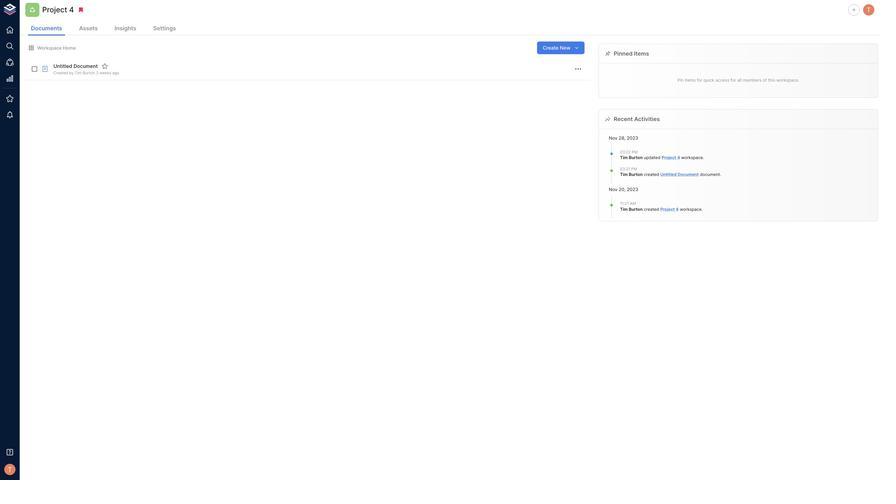 Task type: describe. For each thing, give the bounding box(es) containing it.
2023 for nov 20, 2023
[[627, 187, 639, 192]]

all
[[738, 78, 742, 83]]

11:21
[[621, 201, 629, 206]]

burton for created by tim burton 3 weeks ago
[[83, 70, 95, 75]]

created by tim burton 3 weeks ago
[[54, 70, 119, 75]]

burton for 03:22 pm tim burton updated project 4 workspace .
[[629, 155, 643, 160]]

03:21
[[621, 166, 631, 171]]

nov for nov 28, 2023
[[609, 135, 618, 141]]

tim for 03:22 pm tim burton updated project 4 workspace .
[[621, 155, 628, 160]]

workspace for updated
[[682, 155, 703, 160]]

documents
[[31, 25, 62, 32]]

tim for 11:21 am tim burton created project 4 workspace .
[[621, 207, 628, 212]]

project for created
[[661, 207, 675, 212]]

of
[[763, 78, 767, 83]]

untitled document link
[[661, 172, 699, 177]]

home
[[63, 45, 76, 51]]

pinned items
[[614, 50, 650, 57]]

created for untitled
[[644, 172, 660, 177]]

pin items for quick access for all members of this workspace.
[[678, 78, 800, 83]]

28,
[[619, 135, 626, 141]]

recent
[[614, 116, 633, 123]]

burton for 03:21 pm tim burton created untitled document document .
[[629, 172, 643, 177]]

ago
[[112, 70, 119, 75]]

settings link
[[150, 22, 179, 36]]

2 for from the left
[[731, 78, 737, 83]]

nov 20, 2023
[[609, 187, 639, 192]]

0 horizontal spatial t
[[8, 466, 12, 473]]

2023 for nov 28, 2023
[[627, 135, 639, 141]]

activities
[[635, 116, 660, 123]]

workspace for created
[[680, 207, 702, 212]]

updated
[[644, 155, 661, 160]]

create new button
[[538, 41, 585, 54]]

weeks
[[100, 70, 111, 75]]

insights
[[115, 25, 136, 32]]

project 4 link for created
[[661, 207, 679, 212]]

1 horizontal spatial t
[[867, 6, 871, 14]]

nov 28, 2023
[[609, 135, 639, 141]]

1 for from the left
[[697, 78, 703, 83]]

03:21 pm tim burton created untitled document document .
[[621, 166, 722, 177]]

remove bookmark image
[[78, 7, 84, 13]]

documents link
[[28, 22, 65, 36]]

favorite image
[[102, 63, 108, 69]]

items
[[634, 50, 650, 57]]

created
[[54, 70, 68, 75]]

tim for created by tim burton 3 weeks ago
[[75, 70, 82, 75]]

pm for created
[[632, 166, 638, 171]]

11:21 am tim burton created project 4 workspace .
[[621, 201, 703, 212]]

1 vertical spatial t button
[[2, 462, 18, 477]]

20,
[[619, 187, 626, 192]]

4 for updated
[[678, 155, 681, 160]]

nov for nov 20, 2023
[[609, 187, 618, 192]]



Task type: vqa. For each thing, say whether or not it's contained in the screenshot.
Tim corresponding to Created by Tim Burton 3 weeks ago
yes



Task type: locate. For each thing, give the bounding box(es) containing it.
1 vertical spatial workspace
[[680, 207, 702, 212]]

1 vertical spatial project 4 link
[[661, 207, 679, 212]]

1 vertical spatial nov
[[609, 187, 618, 192]]

burton down "03:21"
[[629, 172, 643, 177]]

tim inside 11:21 am tim burton created project 4 workspace .
[[621, 207, 628, 212]]

burton left 3 in the top left of the page
[[83, 70, 95, 75]]

1 vertical spatial pm
[[632, 166, 638, 171]]

0 horizontal spatial t button
[[2, 462, 18, 477]]

workspace
[[682, 155, 703, 160], [680, 207, 702, 212]]

create new
[[543, 45, 571, 51]]

project 4 link for updated
[[662, 155, 681, 160]]

4
[[69, 5, 74, 14], [678, 155, 681, 160], [676, 207, 679, 212]]

nov left 28,
[[609, 135, 618, 141]]

2 2023 from the top
[[627, 187, 639, 192]]

settings
[[153, 25, 176, 32]]

2 vertical spatial project
[[661, 207, 675, 212]]

0 vertical spatial project
[[42, 5, 67, 14]]

1 2023 from the top
[[627, 135, 639, 141]]

1 vertical spatial untitled
[[661, 172, 677, 177]]

project inside 11:21 am tim burton created project 4 workspace .
[[661, 207, 675, 212]]

4 down untitled document link
[[676, 207, 679, 212]]

03:22 pm tim burton updated project 4 workspace .
[[621, 150, 705, 160]]

pm right 03:22 in the right top of the page
[[632, 150, 638, 154]]

1 vertical spatial project
[[662, 155, 677, 160]]

0 vertical spatial workspace
[[682, 155, 703, 160]]

0 vertical spatial pm
[[632, 150, 638, 154]]

0 horizontal spatial for
[[697, 78, 703, 83]]

for
[[697, 78, 703, 83], [731, 78, 737, 83]]

4 inside 11:21 am tim burton created project 4 workspace .
[[676, 207, 679, 212]]

burton
[[83, 70, 95, 75], [629, 155, 643, 160], [629, 172, 643, 177], [629, 207, 643, 212]]

nov
[[609, 135, 618, 141], [609, 187, 618, 192]]

0 vertical spatial untitled
[[54, 63, 72, 69]]

tim down 03:22 in the right top of the page
[[621, 155, 628, 160]]

0 vertical spatial project 4 link
[[662, 155, 681, 160]]

document
[[700, 172, 721, 177]]

0 vertical spatial nov
[[609, 135, 618, 141]]

project
[[42, 5, 67, 14], [662, 155, 677, 160], [661, 207, 675, 212]]

this
[[769, 78, 776, 83]]

quick
[[704, 78, 715, 83]]

1 vertical spatial 2023
[[627, 187, 639, 192]]

tim down "03:21"
[[621, 172, 628, 177]]

burton for 11:21 am tim burton created project 4 workspace .
[[629, 207, 643, 212]]

pin
[[678, 78, 684, 83]]

tim
[[75, 70, 82, 75], [621, 155, 628, 160], [621, 172, 628, 177], [621, 207, 628, 212]]

1 horizontal spatial document
[[678, 172, 699, 177]]

untitled down 03:22 pm tim burton updated project 4 workspace .
[[661, 172, 677, 177]]

untitled
[[54, 63, 72, 69], [661, 172, 677, 177]]

created inside 03:21 pm tim burton created untitled document document .
[[644, 172, 660, 177]]

. for 11:21 am tim burton created project 4 workspace .
[[702, 207, 703, 212]]

workspace inside 03:22 pm tim burton updated project 4 workspace .
[[682, 155, 703, 160]]

create
[[543, 45, 559, 51]]

insights link
[[112, 22, 139, 36]]

workspace inside 11:21 am tim burton created project 4 workspace .
[[680, 207, 702, 212]]

untitled inside 03:21 pm tim burton created untitled document document .
[[661, 172, 677, 177]]

1 horizontal spatial t button
[[863, 3, 876, 17]]

created for project
[[644, 207, 660, 212]]

1 horizontal spatial for
[[731, 78, 737, 83]]

project inside 03:22 pm tim burton updated project 4 workspace .
[[662, 155, 677, 160]]

2023 right 28,
[[627, 135, 639, 141]]

document left document on the top
[[678, 172, 699, 177]]

. inside 03:21 pm tim burton created untitled document document .
[[721, 172, 722, 177]]

tim inside 03:21 pm tim burton created untitled document document .
[[621, 172, 628, 177]]

0 vertical spatial 4
[[69, 5, 74, 14]]

document inside 03:21 pm tim burton created untitled document document .
[[678, 172, 699, 177]]

new
[[560, 45, 571, 51]]

burton inside 03:21 pm tim burton created untitled document document .
[[629, 172, 643, 177]]

pm for updated
[[632, 150, 638, 154]]

burton down 03:22 in the right top of the page
[[629, 155, 643, 160]]

2023 right 20,
[[627, 187, 639, 192]]

0 vertical spatial created
[[644, 172, 660, 177]]

0 vertical spatial .
[[703, 155, 705, 160]]

0 horizontal spatial document
[[74, 63, 98, 69]]

tim inside 03:22 pm tim burton updated project 4 workspace .
[[621, 155, 628, 160]]

0 vertical spatial t button
[[863, 3, 876, 17]]

pm inside 03:21 pm tim burton created untitled document document .
[[632, 166, 638, 171]]

by
[[69, 70, 74, 75]]

4 inside 03:22 pm tim burton updated project 4 workspace .
[[678, 155, 681, 160]]

4 for created
[[676, 207, 679, 212]]

pm
[[632, 150, 638, 154], [632, 166, 638, 171]]

burton inside 11:21 am tim burton created project 4 workspace .
[[629, 207, 643, 212]]

document
[[74, 63, 98, 69], [678, 172, 699, 177]]

document up 'created by tim burton 3 weeks ago'
[[74, 63, 98, 69]]

2 vertical spatial 4
[[676, 207, 679, 212]]

. inside 11:21 am tim burton created project 4 workspace .
[[702, 207, 703, 212]]

1 vertical spatial .
[[721, 172, 722, 177]]

t button
[[863, 3, 876, 17], [2, 462, 18, 477]]

workspace.
[[777, 78, 800, 83]]

project for updated
[[662, 155, 677, 160]]

1 vertical spatial document
[[678, 172, 699, 177]]

1 horizontal spatial untitled
[[661, 172, 677, 177]]

1 nov from the top
[[609, 135, 618, 141]]

items
[[685, 78, 696, 83]]

pm inside 03:22 pm tim burton updated project 4 workspace .
[[632, 150, 638, 154]]

. inside 03:22 pm tim burton updated project 4 workspace .
[[703, 155, 705, 160]]

for left all
[[731, 78, 737, 83]]

for left quick
[[697, 78, 703, 83]]

am
[[630, 201, 637, 206]]

4 left "remove bookmark" icon
[[69, 5, 74, 14]]

0 vertical spatial t
[[867, 6, 871, 14]]

assets link
[[76, 22, 101, 36]]

0 vertical spatial 2023
[[627, 135, 639, 141]]

access
[[716, 78, 730, 83]]

1 created from the top
[[644, 172, 660, 177]]

workspace
[[37, 45, 62, 51]]

. for 03:22 pm tim burton updated project 4 workspace .
[[703, 155, 705, 160]]

created inside 11:21 am tim burton created project 4 workspace .
[[644, 207, 660, 212]]

0 vertical spatial document
[[74, 63, 98, 69]]

t
[[867, 6, 871, 14], [8, 466, 12, 473]]

members
[[743, 78, 762, 83]]

tim right 'by'
[[75, 70, 82, 75]]

workspace home
[[37, 45, 76, 51]]

pinned
[[614, 50, 633, 57]]

project 4
[[42, 5, 74, 14]]

created
[[644, 172, 660, 177], [644, 207, 660, 212]]

workspace home link
[[28, 45, 76, 51]]

2 vertical spatial .
[[702, 207, 703, 212]]

tim down the 11:21
[[621, 207, 628, 212]]

nov left 20,
[[609, 187, 618, 192]]

untitled up created
[[54, 63, 72, 69]]

3
[[96, 70, 99, 75]]

1 vertical spatial created
[[644, 207, 660, 212]]

untitled document
[[54, 63, 98, 69]]

2 created from the top
[[644, 207, 660, 212]]

tim for 03:21 pm tim burton created untitled document document .
[[621, 172, 628, 177]]

1 vertical spatial t
[[8, 466, 12, 473]]

.
[[703, 155, 705, 160], [721, 172, 722, 177], [702, 207, 703, 212]]

pm right "03:21"
[[632, 166, 638, 171]]

assets
[[79, 25, 98, 32]]

0 horizontal spatial untitled
[[54, 63, 72, 69]]

recent activities
[[614, 116, 660, 123]]

03:22
[[621, 150, 631, 154]]

. for 03:21 pm tim burton created untitled document document .
[[721, 172, 722, 177]]

2 nov from the top
[[609, 187, 618, 192]]

burton down am
[[629, 207, 643, 212]]

project 4 link
[[662, 155, 681, 160], [661, 207, 679, 212]]

2023
[[627, 135, 639, 141], [627, 187, 639, 192]]

4 up 03:21 pm tim burton created untitled document document .
[[678, 155, 681, 160]]

burton inside 03:22 pm tim burton updated project 4 workspace .
[[629, 155, 643, 160]]

1 vertical spatial 4
[[678, 155, 681, 160]]



